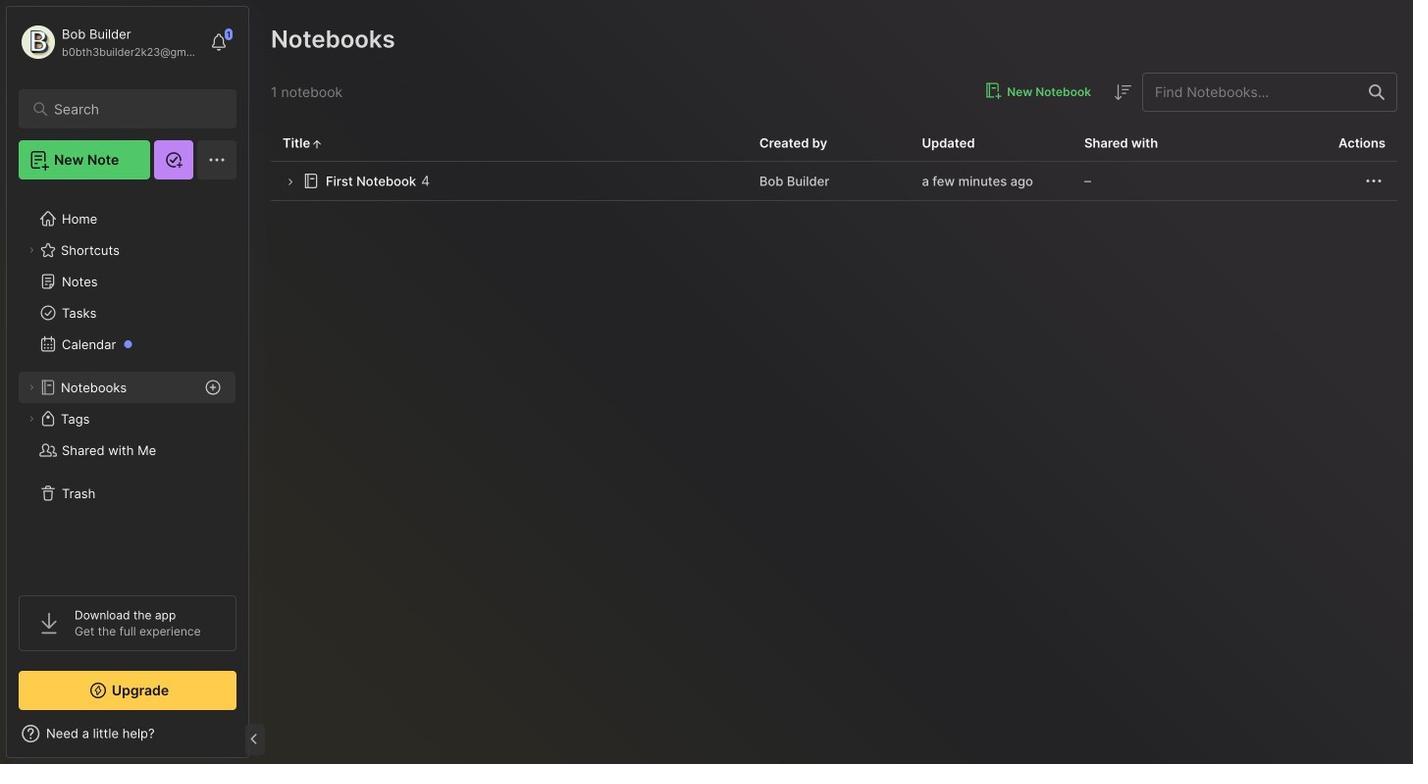 Task type: vqa. For each thing, say whether or not it's contained in the screenshot.
Create new tag image
no



Task type: describe. For each thing, give the bounding box(es) containing it.
Account field
[[19, 23, 200, 62]]

expand notebooks image
[[26, 382, 37, 394]]

click to collapse image
[[248, 728, 263, 752]]

arrow image
[[283, 175, 297, 189]]

sort options image
[[1111, 80, 1134, 104]]

more actions image
[[1362, 169, 1386, 193]]

tree inside the main element
[[7, 191, 248, 578]]

Sort field
[[1111, 80, 1134, 104]]

More actions field
[[1362, 169, 1386, 193]]

none search field inside the main element
[[54, 97, 210, 121]]



Task type: locate. For each thing, give the bounding box(es) containing it.
WHAT'S NEW field
[[7, 718, 248, 750]]

Find Notebooks… text field
[[1143, 76, 1357, 108]]

expand tags image
[[26, 413, 37, 425]]

None search field
[[54, 97, 210, 121]]

main element
[[0, 0, 255, 764]]

row
[[271, 162, 1397, 201]]

tree
[[7, 191, 248, 578]]

Search text field
[[54, 100, 210, 119]]



